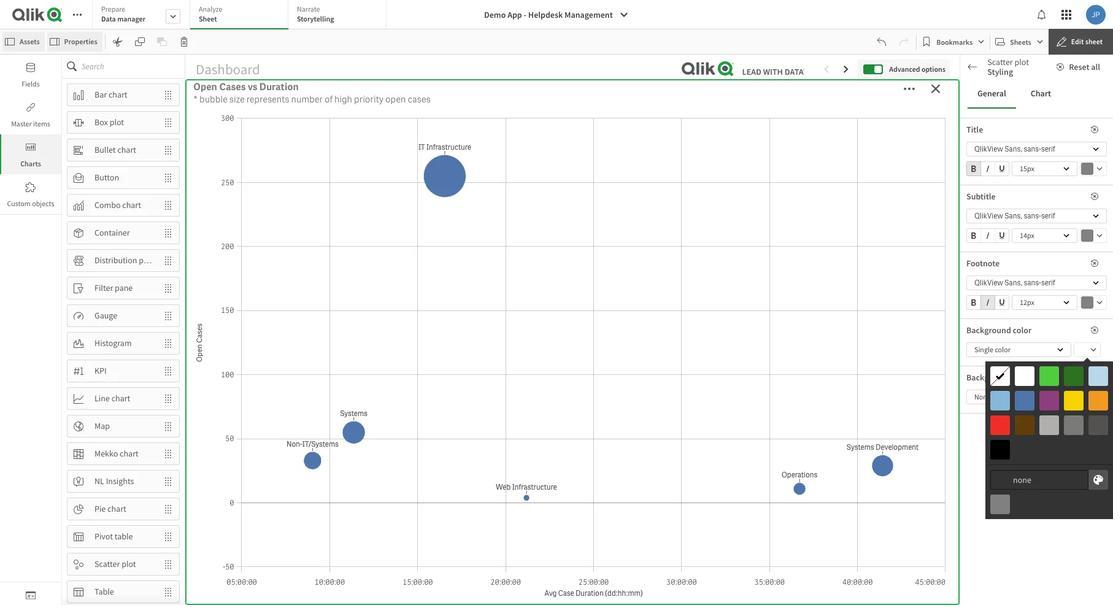 Task type: vqa. For each thing, say whether or not it's contained in the screenshot.
2nd The You from right
no



Task type: describe. For each thing, give the bounding box(es) containing it.
sheets button
[[993, 32, 1046, 52]]

custom objects button
[[0, 174, 61, 214]]

bullet
[[95, 144, 116, 155]]

cases
[[408, 93, 431, 106]]

spacing
[[998, 509, 1026, 520]]

move image for bullet chart
[[157, 140, 179, 160]]

background for background color
[[967, 325, 1011, 336]]

image
[[1013, 372, 1036, 383]]

move image for button
[[157, 167, 179, 188]]

background color
[[967, 325, 1032, 336]]

qlikview sans, sans-serif for footnote
[[975, 278, 1055, 288]]

move image for box plot
[[157, 112, 179, 133]]

low
[[750, 85, 786, 110]]

move image for mekko chart
[[157, 443, 179, 464]]

by
[[566, 165, 576, 178]]

max
[[967, 465, 981, 476]]

triangle bottom image
[[960, 191, 976, 197]]

custom objects
[[7, 199, 54, 208]]

#808080 image
[[991, 495, 1010, 514]]

visualizations,
[[967, 263, 1009, 272]]

plot for scatter plot styling
[[1015, 56, 1029, 68]]

move image for kpi
[[157, 361, 179, 381]]

copy image
[[135, 37, 145, 47]]

tooltip inside application
[[986, 358, 1113, 519]]

narrate
[[297, 4, 320, 14]]

charts button
[[0, 134, 61, 174]]

labels
[[967, 423, 990, 435]]

bullet chart
[[95, 144, 136, 155]]

sans, for footnote
[[1005, 278, 1023, 288]]

object image
[[26, 142, 36, 152]]

assets
[[20, 37, 40, 46]]

sans- for footnote
[[1024, 278, 1041, 288]]

link image
[[26, 102, 36, 112]]

properties button
[[47, 32, 102, 52]]

cases left by
[[538, 165, 564, 178]]

next image
[[1091, 322, 1098, 333]]

variables image
[[26, 590, 36, 600]]

box plot
[[95, 117, 124, 128]]

scatter plot
[[95, 559, 136, 570]]

general button
[[968, 79, 1016, 109]]

container
[[95, 227, 130, 238]]

bookmarks button
[[920, 32, 988, 52]]

chart for combo chart
[[122, 200, 141, 211]]

priority
[[354, 93, 384, 106]]

high
[[236, 85, 276, 110]]

serif for footnote
[[1041, 278, 1055, 288]]

sans- for subtitle
[[1024, 211, 1041, 221]]

grid line spacing auto
[[967, 509, 1026, 534]]

plot for box plot
[[110, 117, 124, 128]]

master
[[1061, 254, 1082, 263]]

qlikview sans, sans-serif for subtitle
[[975, 211, 1055, 221]]

object
[[1033, 254, 1052, 263]]

storytelling
[[297, 14, 334, 23]]

1 horizontal spatial priority
[[578, 165, 612, 178]]

chart for line chart
[[111, 393, 130, 404]]

move image for combo chart
[[157, 195, 179, 216]]

appearance
[[967, 143, 1009, 154]]

group for subtitle
[[967, 228, 1010, 245]]

max visible bubbles
[[967, 465, 1036, 476]]

prepare
[[101, 4, 125, 14]]

serif for title
[[1041, 144, 1055, 154]]

suggestions
[[1011, 67, 1055, 78]]

move image for distribution plot
[[157, 250, 179, 271]]

open for open cases vs duration * bubble size represents number of high priority open cases
[[193, 80, 217, 93]]

prepare data manager
[[101, 4, 145, 23]]

manager
[[117, 14, 145, 23]]

tab list containing general
[[968, 79, 1106, 109]]

2 triangle right image from the top
[[960, 592, 976, 598]]

filter pane
[[95, 282, 133, 293]]

management
[[565, 9, 613, 20]]

chart for bar chart
[[109, 89, 127, 100]]

scatter plot styling
[[988, 56, 1029, 77]]

15px button
[[1012, 161, 1078, 176]]

over
[[297, 405, 318, 417]]

open cases vs duration * bubble size represents number of high priority open cases
[[193, 80, 431, 106]]

table
[[95, 586, 114, 597]]

grid
[[967, 509, 982, 520]]

scatter for scatter plot
[[95, 559, 120, 570]]

single
[[975, 345, 994, 354]]

qlikview sans, sans-serif button for title
[[967, 142, 1107, 157]]

master
[[11, 119, 32, 128]]

move image for gauge
[[157, 305, 179, 326]]

histogram
[[95, 338, 132, 349]]

appearance tab
[[960, 137, 1113, 160]]

presentation
[[976, 292, 1022, 303]]

size inside the open cases vs duration * bubble size represents number of high priority open cases
[[229, 93, 245, 106]]

to left the add
[[1001, 254, 1007, 263]]

chart for mekko chart
[[120, 448, 139, 459]]

duration
[[259, 80, 299, 93]]

high
[[335, 93, 352, 106]]

to right object
[[1053, 254, 1059, 263]]

triangle bottom image
[[960, 294, 976, 300]]

delete image
[[179, 37, 189, 47]]

application containing 72
[[0, 0, 1113, 605]]

qlikview for footnote
[[975, 278, 1003, 288]]

move image for histogram
[[157, 333, 179, 354]]

plot for scatter plot
[[122, 559, 136, 570]]

edit sheet
[[1071, 37, 1103, 46]]

open
[[385, 93, 406, 106]]

set
[[1047, 263, 1056, 272]]

0 horizontal spatial you
[[972, 254, 983, 263]]

assets button
[[2, 32, 45, 52]]

1 vertical spatial general
[[976, 166, 1004, 177]]

alternate states
[[976, 189, 1032, 200]]

vs
[[248, 80, 257, 93]]

cases inside low priority cases 203
[[857, 85, 908, 110]]

bar chart
[[95, 89, 127, 100]]

state inside if you want to add the object to master visualizations, you need to set state to <inherited>.
[[1057, 263, 1073, 272]]

bubble size
[[967, 385, 1008, 396]]

auto
[[967, 523, 984, 534]]

sans, for title
[[1005, 144, 1023, 154]]

bookmarks
[[937, 37, 973, 46]]

open for open & resolved cases over time
[[191, 405, 215, 417]]

Search text field
[[82, 55, 185, 78]]

group for footnote
[[967, 295, 1010, 312]]

chart for pie chart
[[107, 503, 126, 514]]

move image for pie chart
[[157, 499, 179, 520]]

chart for bullet chart
[[117, 144, 136, 155]]

cases inside high priority cases 72
[[346, 85, 397, 110]]

resolved
[[226, 405, 266, 417]]

serif for subtitle
[[1041, 211, 1055, 221]]

bar
[[95, 89, 107, 100]]

chart button
[[1021, 79, 1061, 109]]

bubble
[[200, 93, 227, 106]]

qlikview sans, sans-serif button
[[967, 276, 1107, 290]]

none
[[975, 392, 991, 401]]

helpdesk
[[528, 9, 563, 20]]

sheet
[[1086, 37, 1103, 46]]

mekko
[[95, 448, 118, 459]]

options
[[922, 64, 946, 73]]

plot for distribution plot
[[139, 255, 153, 266]]

12px button
[[1012, 295, 1078, 310]]

sheet
[[199, 14, 217, 23]]

cases inside the open cases vs duration * bubble size represents number of high priority open cases
[[219, 80, 246, 93]]

14px
[[1020, 231, 1035, 240]]

high priority cases 72
[[236, 85, 397, 159]]



Task type: locate. For each thing, give the bounding box(es) containing it.
move image for map
[[157, 416, 179, 437]]

qlikview sans, sans-serif button for subtitle
[[967, 209, 1107, 223]]

1 vertical spatial scatter
[[95, 559, 120, 570]]

1 sans, from the top
[[1005, 144, 1023, 154]]

general up alternate
[[976, 166, 1004, 177]]

group
[[967, 161, 1010, 179], [967, 228, 1010, 245], [967, 295, 1010, 312]]

footnote
[[967, 258, 1000, 269]]

move image for pivot table
[[157, 526, 179, 547]]

0 vertical spatial scatter
[[988, 56, 1013, 68]]

5 move image from the top
[[157, 278, 179, 299]]

palette image
[[973, 322, 983, 332]]

qlikview for subtitle
[[975, 211, 1003, 221]]

open left 'vs'
[[193, 80, 217, 93]]

single color button
[[967, 342, 1071, 357]]

open left &
[[191, 405, 215, 417]]

sans- up 14px
[[1024, 211, 1041, 221]]

0 vertical spatial serif
[[1041, 144, 1055, 154]]

142 button
[[448, 85, 698, 159]]

cases left 'over'
[[268, 405, 295, 417]]

scatter for scatter plot styling
[[988, 56, 1013, 68]]

1 vertical spatial qlikview sans, sans-serif button
[[967, 209, 1107, 223]]

none button
[[967, 390, 1107, 404]]

app
[[508, 9, 522, 20]]

qlikview down visualizations,
[[975, 278, 1003, 288]]

box
[[95, 117, 108, 128]]

1 triangle right image from the top
[[960, 547, 976, 553]]

james peterson image
[[1086, 5, 1106, 25]]

single color
[[975, 345, 1011, 354]]

plot right distribution
[[139, 255, 153, 266]]

tab list
[[92, 0, 391, 31], [968, 79, 1106, 109]]

color up single color popup button
[[1013, 325, 1032, 336]]

1 vertical spatial chart
[[1031, 88, 1051, 99]]

1 background from the top
[[967, 325, 1011, 336]]

1 vertical spatial triangle right image
[[960, 570, 976, 576]]

7 move image from the top
[[157, 443, 179, 464]]

cases down advanced
[[857, 85, 908, 110]]

narrate storytelling
[[297, 4, 334, 23]]

1 serif from the top
[[1041, 144, 1055, 154]]

combo chart
[[95, 200, 141, 211]]

chart
[[989, 67, 1009, 78], [1031, 88, 1051, 99]]

sans, down the states
[[1005, 211, 1023, 221]]

2 qlikview from the top
[[975, 211, 1003, 221]]

15px
[[1020, 164, 1035, 173]]

pane
[[115, 282, 133, 293]]

2 qlikview sans, sans-serif button from the top
[[967, 209, 1107, 223]]

&
[[217, 405, 224, 417]]

if
[[967, 254, 971, 263]]

open & resolved cases over time
[[191, 405, 342, 417]]

if you want to add the object to master visualizations, you need to set state to <inherited>.
[[967, 254, 1082, 282]]

2 vertical spatial group
[[967, 295, 1010, 312]]

1 vertical spatial qlikview sans, sans-serif
[[975, 211, 1055, 221]]

database image
[[26, 63, 36, 72]]

need
[[1023, 263, 1038, 272]]

tooltip
[[986, 358, 1113, 519]]

time
[[320, 405, 342, 417]]

1 horizontal spatial size
[[994, 385, 1008, 396]]

2 sans- from the top
[[1024, 211, 1041, 221]]

7 move image from the top
[[157, 388, 179, 409]]

1 horizontal spatial state
[[1057, 263, 1073, 272]]

sans, up presentation
[[1005, 278, 1023, 288]]

priority inside low priority cases 203
[[790, 85, 853, 110]]

1 qlikview from the top
[[975, 144, 1003, 154]]

chart right pie
[[107, 503, 126, 514]]

all
[[1091, 61, 1100, 72]]

tab list containing prepare
[[92, 0, 391, 31]]

items
[[33, 119, 50, 128]]

hex code text field
[[1006, 469, 1088, 491]]

properties
[[64, 37, 97, 46]]

size
[[229, 93, 245, 106], [994, 385, 1008, 396]]

qlikview sans, sans-serif up presentation
[[975, 278, 1055, 288]]

2 group from the top
[[967, 228, 1010, 245]]

chart right 'bullet'
[[117, 144, 136, 155]]

-
[[524, 9, 527, 20]]

color for single color
[[995, 345, 1011, 354]]

1 move image from the top
[[157, 112, 179, 133]]

1 qlikview sans, sans-serif button from the top
[[967, 142, 1107, 157]]

serif inside popup button
[[1041, 278, 1055, 288]]

qlikview sans, sans-serif up 15px at right
[[975, 144, 1055, 154]]

chart right mekko
[[120, 448, 139, 459]]

navigation off
[[967, 349, 1005, 374]]

1 vertical spatial background
[[967, 372, 1011, 383]]

1 sans- from the top
[[1024, 144, 1041, 154]]

2 vertical spatial serif
[[1041, 278, 1055, 288]]

9 move image from the top
[[157, 499, 179, 520]]

3 sans, from the top
[[1005, 278, 1023, 288]]

sans, for subtitle
[[1005, 211, 1023, 221]]

qlikview sans, sans-serif button
[[967, 142, 1107, 157], [967, 209, 1107, 223]]

0 horizontal spatial color
[[995, 345, 1011, 354]]

1 horizontal spatial scatter
[[988, 56, 1013, 68]]

2 sans, from the top
[[1005, 211, 1023, 221]]

0 horizontal spatial state
[[967, 211, 985, 222]]

priority for 203
[[790, 85, 853, 110]]

group up the want
[[967, 228, 1010, 245]]

8 move image from the top
[[157, 526, 179, 547]]

background up bubble size
[[967, 372, 1011, 383]]

move image for scatter plot
[[157, 554, 179, 575]]

0 vertical spatial styling
[[988, 66, 1013, 77]]

plot right box
[[110, 117, 124, 128]]

0 horizontal spatial size
[[229, 93, 245, 106]]

1 vertical spatial group
[[967, 228, 1010, 245]]

chart for chart
[[1031, 88, 1051, 99]]

move image for line chart
[[157, 388, 179, 409]]

move image for container
[[157, 222, 179, 243]]

alternate
[[976, 189, 1009, 200]]

chart inside button
[[1031, 88, 1051, 99]]

kpi
[[95, 365, 107, 376]]

chart down suggestions at the right
[[1031, 88, 1051, 99]]

0 vertical spatial state
[[967, 211, 985, 222]]

move image for bar chart
[[157, 84, 179, 105]]

type
[[614, 165, 635, 178]]

2 vertical spatial sans,
[[1005, 278, 1023, 288]]

0 vertical spatial sans,
[[1005, 144, 1023, 154]]

scatter right scatter chart icon
[[988, 56, 1013, 68]]

1 horizontal spatial chart
[[1031, 88, 1051, 99]]

3 sans- from the top
[[1024, 278, 1041, 288]]

qlikview sans, sans-serif inside popup button
[[975, 278, 1055, 288]]

data
[[101, 14, 116, 23]]

*
[[193, 93, 198, 106]]

0 vertical spatial background
[[967, 325, 1011, 336]]

1 qlikview sans, sans-serif from the top
[[975, 144, 1055, 154]]

color for background color
[[1013, 325, 1032, 336]]

sans, inside popup button
[[1005, 278, 1023, 288]]

0 horizontal spatial scatter
[[95, 559, 120, 570]]

styling up single color
[[990, 322, 1016, 333]]

move image for nl insights
[[157, 471, 179, 492]]

serif
[[1041, 144, 1055, 154], [1041, 211, 1055, 221], [1041, 278, 1055, 288]]

background image
[[967, 372, 1036, 383]]

line
[[983, 509, 997, 520]]

filter
[[95, 282, 113, 293]]

open inside the open cases vs duration * bubble size represents number of high priority open cases
[[193, 80, 217, 93]]

0 vertical spatial group
[[967, 161, 1010, 179]]

5 move image from the top
[[157, 361, 179, 381]]

fields
[[22, 79, 40, 88]]

chart for chart suggestions
[[989, 67, 1009, 78]]

you left the
[[1011, 263, 1022, 272]]

the
[[1022, 254, 1032, 263]]

scatter inside scatter plot styling
[[988, 56, 1013, 68]]

visible
[[983, 465, 1006, 476]]

group up palette image
[[967, 295, 1010, 312]]

serif up 15px popup button
[[1041, 144, 1055, 154]]

0 horizontal spatial tab list
[[92, 0, 391, 31]]

1 horizontal spatial tab list
[[968, 79, 1106, 109]]

0 vertical spatial sans-
[[1024, 144, 1041, 154]]

nl insights
[[95, 476, 134, 487]]

group for title
[[967, 161, 1010, 179]]

2 background from the top
[[967, 372, 1011, 383]]

scatter chart image
[[970, 68, 980, 77]]

chart up general button
[[989, 67, 1009, 78]]

2 move image from the top
[[157, 140, 179, 160]]

None text field
[[967, 479, 1072, 497]]

2 serif from the top
[[1041, 211, 1055, 221]]

priority inside high priority cases 72
[[280, 85, 342, 110]]

2 vertical spatial sans-
[[1024, 278, 1041, 288]]

line
[[95, 393, 110, 404]]

1 triangle right image from the top
[[960, 168, 976, 174]]

open expression editor image
[[1079, 481, 1090, 495]]

cases
[[219, 80, 246, 93], [346, 85, 397, 110], [857, 85, 908, 110], [538, 165, 564, 178], [268, 405, 295, 417]]

qlikview inside popup button
[[975, 278, 1003, 288]]

3 qlikview sans, sans-serif from the top
[[975, 278, 1055, 288]]

cut image
[[113, 37, 123, 47]]

you right if
[[972, 254, 983, 263]]

72
[[294, 110, 339, 159]]

move image for table
[[157, 582, 179, 602]]

qlikview down subtitle
[[975, 211, 1003, 221]]

demo app - helpdesk management
[[484, 9, 613, 20]]

sans- for title
[[1024, 144, 1041, 154]]

move image
[[157, 84, 179, 105], [157, 140, 179, 160], [157, 167, 179, 188], [157, 250, 179, 271], [157, 278, 179, 299], [157, 333, 179, 354], [157, 388, 179, 409], [157, 471, 179, 492], [157, 499, 179, 520], [157, 554, 179, 575], [157, 582, 179, 602]]

size left 'vs'
[[229, 93, 245, 106]]

1 vertical spatial tab list
[[968, 79, 1106, 109]]

3 move image from the top
[[157, 167, 179, 188]]

3 serif from the top
[[1041, 278, 1055, 288]]

sans- down need
[[1024, 278, 1041, 288]]

qlikview sans, sans-serif button up 15px popup button
[[967, 142, 1107, 157]]

to
[[1001, 254, 1007, 263], [1053, 254, 1059, 263], [1040, 263, 1046, 272], [1075, 263, 1081, 272]]

plot down sheets
[[1015, 56, 1029, 68]]

0 vertical spatial tab list
[[92, 0, 391, 31]]

0 vertical spatial general
[[978, 88, 1006, 99]]

background
[[967, 325, 1011, 336], [967, 372, 1011, 383]]

undo image
[[877, 37, 887, 47]]

number
[[291, 93, 323, 106]]

next sheet: performance image
[[842, 64, 851, 74]]

8 move image from the top
[[157, 471, 179, 492]]

2 vertical spatial qlikview
[[975, 278, 1003, 288]]

0 vertical spatial size
[[229, 93, 245, 106]]

pie chart
[[95, 503, 126, 514]]

2 vertical spatial open
[[191, 405, 215, 417]]

0 vertical spatial triangle right image
[[960, 168, 976, 174]]

sans, up 15px at right
[[1005, 144, 1023, 154]]

0 vertical spatial qlikview sans, sans-serif button
[[967, 142, 1107, 157]]

0 vertical spatial chart
[[989, 67, 1009, 78]]

combo
[[95, 200, 121, 211]]

off
[[967, 363, 978, 374]]

application
[[0, 0, 1113, 605]]

distribution
[[95, 255, 137, 266]]

open for open cases by priority type
[[512, 165, 536, 178]]

mekko chart
[[95, 448, 139, 459]]

priority for 72
[[280, 85, 342, 110]]

0 horizontal spatial chart
[[989, 67, 1009, 78]]

size down background image
[[994, 385, 1008, 396]]

reset all
[[1069, 61, 1100, 72]]

color
[[1013, 325, 1032, 336], [995, 345, 1011, 354]]

1 vertical spatial size
[[994, 385, 1008, 396]]

1 vertical spatial color
[[995, 345, 1011, 354]]

0 vertical spatial open
[[193, 80, 217, 93]]

4 move image from the top
[[157, 250, 179, 271]]

styling up general button
[[988, 66, 1013, 77]]

2 qlikview sans, sans-serif from the top
[[975, 211, 1055, 221]]

move image for filter pane
[[157, 278, 179, 299]]

serif down set
[[1041, 278, 1055, 288]]

background up single color
[[967, 325, 1011, 336]]

qlikview sans, sans-serif button up 14px dropdown button
[[967, 209, 1107, 223]]

general down scatter chart icon
[[978, 88, 1006, 99]]

qlikview sans, sans-serif down the states
[[975, 211, 1055, 221]]

color right single
[[995, 345, 1011, 354]]

scatter
[[988, 56, 1013, 68], [95, 559, 120, 570]]

1 horizontal spatial color
[[1013, 325, 1032, 336]]

1 vertical spatial qlikview
[[975, 211, 1003, 221]]

plot
[[1015, 56, 1029, 68], [110, 117, 124, 128], [139, 255, 153, 266], [122, 559, 136, 570]]

serif up 14px dropdown button
[[1041, 211, 1055, 221]]

6 move image from the top
[[157, 416, 179, 437]]

move image
[[157, 112, 179, 133], [157, 195, 179, 216], [157, 222, 179, 243], [157, 305, 179, 326], [157, 361, 179, 381], [157, 416, 179, 437], [157, 443, 179, 464], [157, 526, 179, 547]]

142
[[539, 110, 606, 159]]

1 vertical spatial serif
[[1041, 211, 1055, 221]]

3 group from the top
[[967, 295, 1010, 312]]

0 vertical spatial triangle right image
[[960, 547, 976, 553]]

states
[[1011, 189, 1032, 200]]

title
[[967, 124, 983, 135]]

charts
[[20, 159, 41, 168]]

qlikview
[[975, 144, 1003, 154], [975, 211, 1003, 221], [975, 278, 1003, 288]]

4 move image from the top
[[157, 305, 179, 326]]

<inherited>.
[[967, 272, 1003, 282]]

0 vertical spatial qlikview sans, sans-serif
[[975, 144, 1055, 154]]

low priority cases 203
[[750, 85, 908, 159]]

represents
[[246, 93, 289, 106]]

1 move image from the top
[[157, 84, 179, 105]]

1 vertical spatial sans-
[[1024, 211, 1041, 221]]

chart right combo
[[122, 200, 141, 211]]

1 vertical spatial triangle right image
[[960, 592, 976, 598]]

2 horizontal spatial priority
[[790, 85, 853, 110]]

color inside popup button
[[995, 345, 1011, 354]]

qlikview for title
[[975, 144, 1003, 154]]

2 move image from the top
[[157, 195, 179, 216]]

background for background image
[[967, 372, 1011, 383]]

subtitle
[[967, 191, 996, 202]]

0 vertical spatial qlikview
[[975, 144, 1003, 154]]

reset
[[1069, 61, 1090, 72]]

map
[[95, 420, 110, 432]]

2 triangle right image from the top
[[960, 570, 976, 576]]

sans- up 15px at right
[[1024, 144, 1041, 154]]

2 vertical spatial qlikview sans, sans-serif
[[975, 278, 1055, 288]]

chart
[[109, 89, 127, 100], [117, 144, 136, 155], [122, 200, 141, 211], [111, 393, 130, 404], [120, 448, 139, 459], [107, 503, 126, 514]]

1 horizontal spatial you
[[1011, 263, 1022, 272]]

3 qlikview from the top
[[975, 278, 1003, 288]]

plot inside scatter plot styling
[[1015, 56, 1029, 68]]

pivot
[[95, 531, 113, 542]]

1 vertical spatial sans,
[[1005, 211, 1023, 221]]

to left set
[[1040, 263, 1046, 272]]

chart right the bar
[[109, 89, 127, 100]]

6 move image from the top
[[157, 333, 179, 354]]

1 vertical spatial styling
[[990, 322, 1016, 333]]

12px
[[1020, 298, 1035, 307]]

triangle right image
[[960, 547, 976, 553], [960, 570, 976, 576]]

10 move image from the top
[[157, 554, 179, 575]]

to right set
[[1075, 263, 1081, 272]]

cases right of
[[346, 85, 397, 110]]

sans- inside popup button
[[1024, 278, 1041, 288]]

plot down table
[[122, 559, 136, 570]]

objects
[[32, 199, 54, 208]]

11 move image from the top
[[157, 582, 179, 602]]

1 vertical spatial open
[[512, 165, 536, 178]]

cases left 'vs'
[[219, 80, 246, 93]]

state down subtitle
[[967, 211, 985, 222]]

puzzle image
[[26, 182, 36, 192]]

sans-
[[1024, 144, 1041, 154], [1024, 211, 1041, 221], [1024, 278, 1041, 288]]

3 move image from the top
[[157, 222, 179, 243]]

scatter up table
[[95, 559, 120, 570]]

open left by
[[512, 165, 536, 178]]

qlikview sans, sans-serif
[[975, 144, 1055, 154], [975, 211, 1055, 221], [975, 278, 1055, 288]]

0 horizontal spatial priority
[[280, 85, 342, 110]]

triangle right image
[[960, 168, 976, 174], [960, 592, 976, 598]]

1 group from the top
[[967, 161, 1010, 179]]

styling inside scatter plot styling
[[988, 66, 1013, 77]]

0 vertical spatial color
[[1013, 325, 1032, 336]]

advanced options
[[890, 64, 946, 73]]

1 vertical spatial state
[[1057, 263, 1073, 272]]

chart right line
[[111, 393, 130, 404]]

group down 'appearance'
[[967, 161, 1010, 179]]

general inside button
[[978, 88, 1006, 99]]

state right set
[[1057, 263, 1073, 272]]

master items button
[[0, 95, 61, 134]]

qlikview sans, sans-serif for title
[[975, 144, 1055, 154]]

qlikview down the title
[[975, 144, 1003, 154]]



